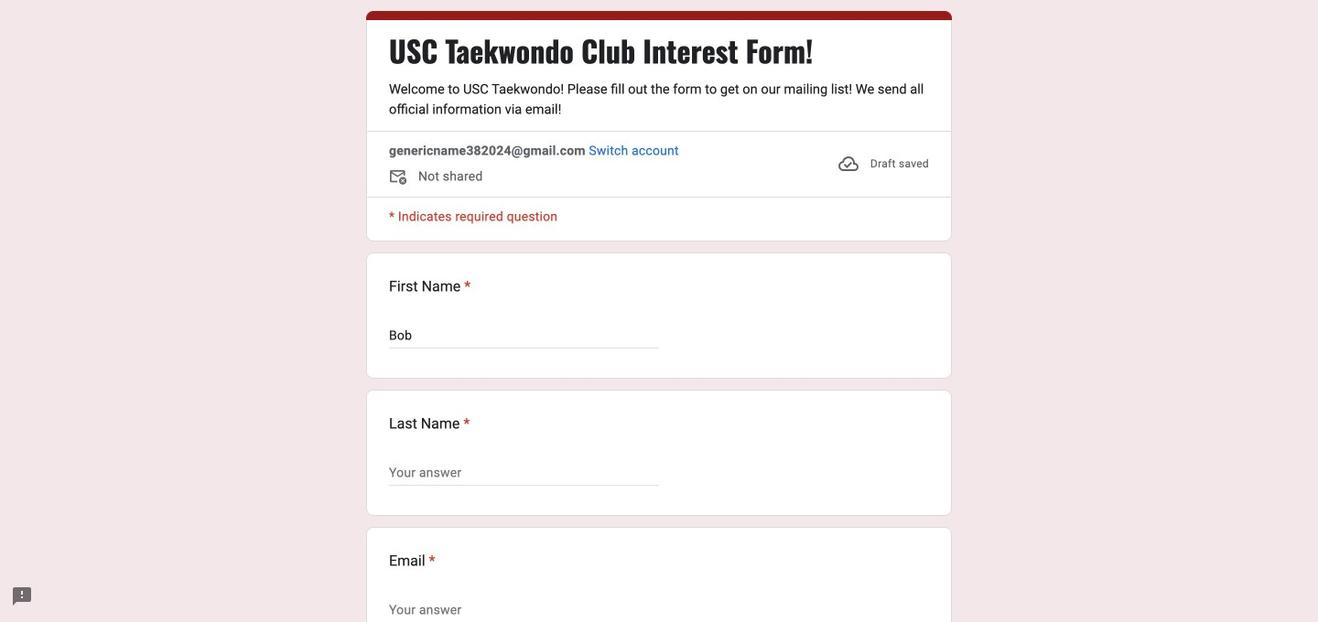 Task type: describe. For each thing, give the bounding box(es) containing it.
required question element for fourth heading from the top of the page
[[425, 550, 436, 572]]

3 heading from the top
[[389, 413, 470, 435]]

your email and google account are not part of your response image
[[389, 168, 418, 190]]

required question element for third heading from the bottom of the page
[[461, 276, 471, 298]]



Task type: vqa. For each thing, say whether or not it's contained in the screenshot.
third Heading from the bottom
yes



Task type: locate. For each thing, give the bounding box(es) containing it.
report a problem to google image
[[11, 586, 33, 608]]

heading
[[389, 32, 813, 69], [389, 276, 471, 298], [389, 413, 470, 435], [389, 550, 436, 572]]

0 vertical spatial required question element
[[461, 276, 471, 298]]

None text field
[[389, 462, 659, 484]]

2 vertical spatial required question element
[[425, 550, 436, 572]]

your email and google account are not part of your response image
[[389, 168, 411, 190]]

status
[[838, 142, 929, 186]]

1 vertical spatial required question element
[[460, 413, 470, 435]]

None text field
[[389, 325, 659, 347], [389, 600, 659, 622], [389, 325, 659, 347], [389, 600, 659, 622]]

2 heading from the top
[[389, 276, 471, 298]]

required question element for second heading from the bottom of the page
[[460, 413, 470, 435]]

list
[[366, 253, 952, 623]]

required question element
[[461, 276, 471, 298], [460, 413, 470, 435], [425, 550, 436, 572]]

1 heading from the top
[[389, 32, 813, 69]]

4 heading from the top
[[389, 550, 436, 572]]



